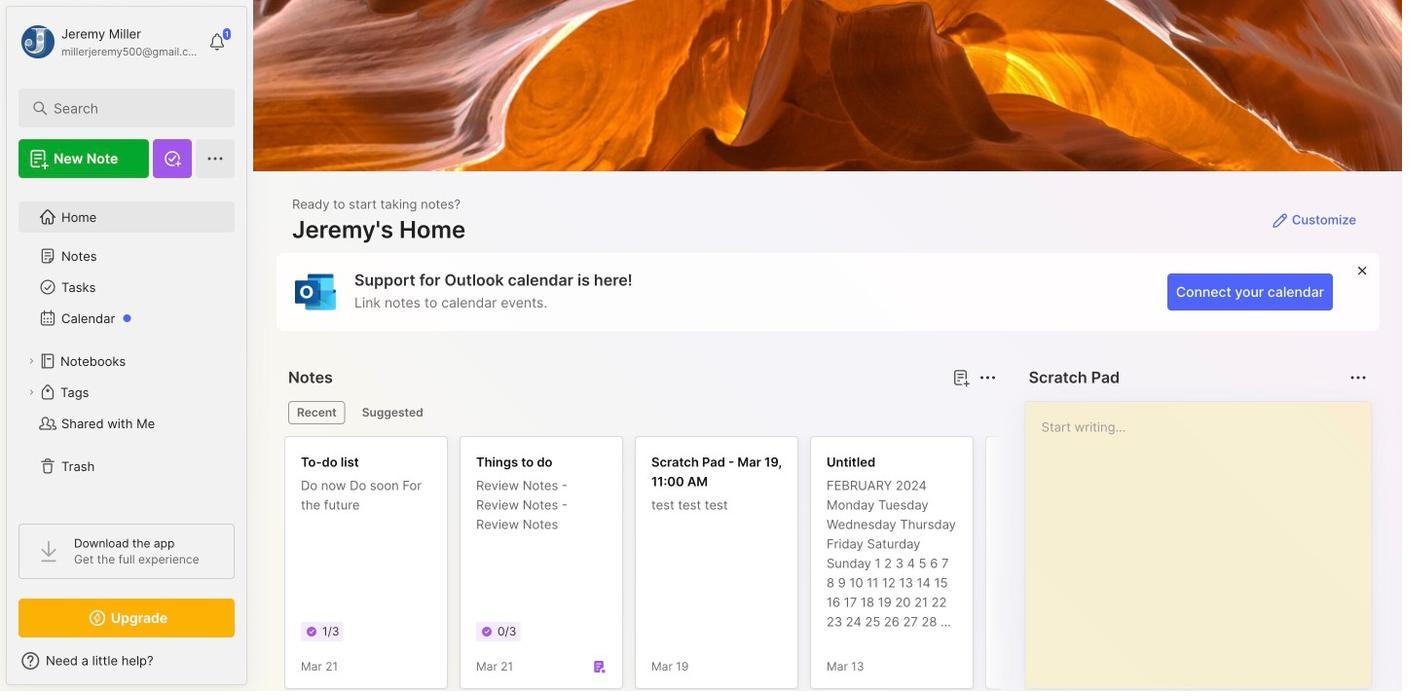 Task type: locate. For each thing, give the bounding box(es) containing it.
None search field
[[54, 96, 209, 120]]

WHAT'S NEW field
[[7, 646, 246, 677]]

2 tab from the left
[[353, 401, 432, 425]]

0 horizontal spatial tab
[[288, 401, 346, 425]]

expand notebooks image
[[25, 356, 37, 367]]

row group
[[284, 436, 1403, 692]]

none search field inside main element
[[54, 96, 209, 120]]

tab list
[[288, 401, 994, 425]]

main element
[[0, 0, 253, 692]]

tab
[[288, 401, 346, 425], [353, 401, 432, 425]]

1 horizontal spatial tab
[[353, 401, 432, 425]]

Account field
[[19, 22, 199, 61]]

tree
[[7, 190, 246, 507]]



Task type: describe. For each thing, give the bounding box(es) containing it.
expand tags image
[[25, 387, 37, 398]]

click to collapse image
[[246, 656, 261, 679]]

1 tab from the left
[[288, 401, 346, 425]]

Start writing… text field
[[1042, 402, 1371, 673]]

tree inside main element
[[7, 190, 246, 507]]

Search text field
[[54, 99, 209, 118]]



Task type: vqa. For each thing, say whether or not it's contained in the screenshot.
group
no



